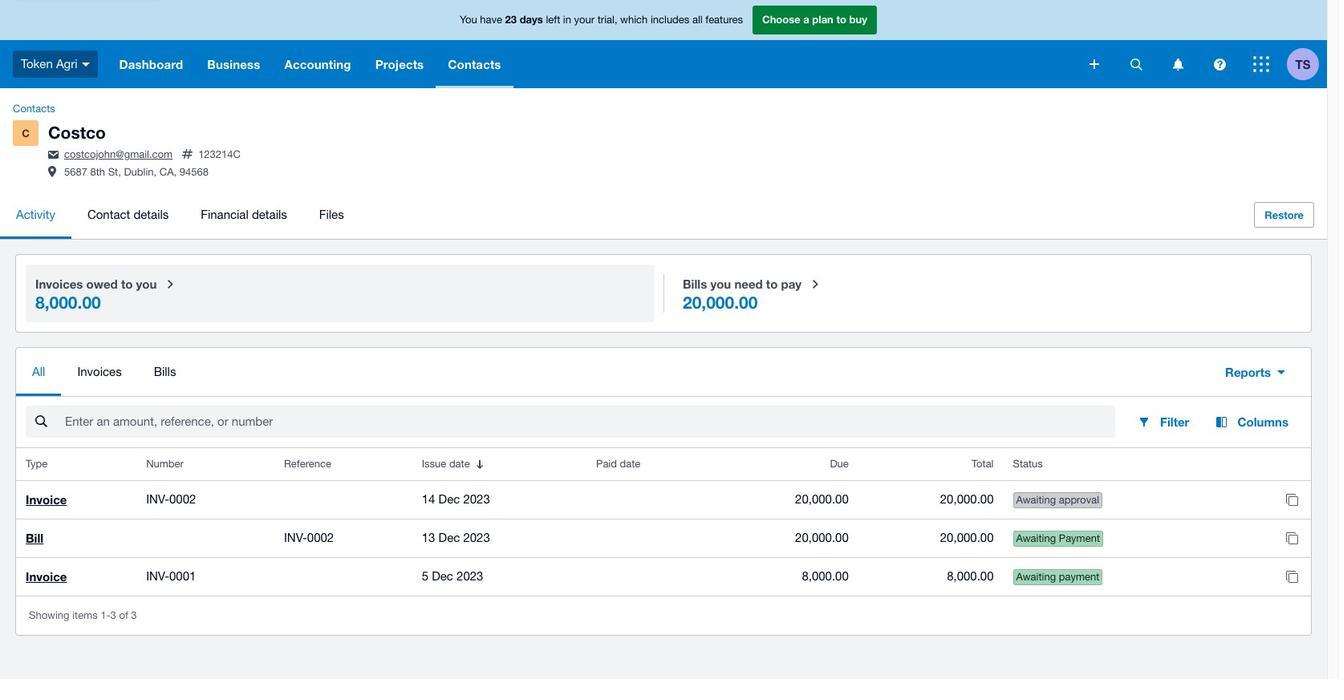 Task type: describe. For each thing, give the bounding box(es) containing it.
restore
[[1266, 209, 1305, 222]]

dashboard
[[119, 57, 183, 71]]

activity
[[16, 208, 55, 222]]

awaiting approval
[[1017, 495, 1100, 507]]

token agri button
[[0, 40, 107, 88]]

reference
[[284, 459, 331, 471]]

status
[[1014, 459, 1044, 471]]

23
[[505, 13, 517, 26]]

1 horizontal spatial 0002
[[307, 532, 334, 545]]

13
[[422, 532, 435, 545]]

your
[[574, 14, 595, 26]]

reports
[[1226, 365, 1272, 380]]

paid
[[596, 459, 617, 471]]

bill link
[[26, 532, 43, 546]]

8th
[[90, 166, 105, 178]]

2023 for 5 dec 2023
[[457, 570, 484, 584]]

you inside invoices owed to you 8,000.00
[[136, 277, 157, 292]]

to for choose a plan to buy
[[837, 13, 847, 26]]

includes
[[651, 14, 690, 26]]

copy to draft bill image
[[1276, 523, 1309, 555]]

contacts button
[[436, 40, 513, 88]]

choose
[[763, 13, 801, 26]]

columns button
[[1203, 406, 1302, 438]]

bills button
[[138, 349, 192, 397]]

issue date button
[[412, 449, 587, 481]]

banner containing ts
[[0, 0, 1328, 88]]

5 dec 2023
[[422, 570, 484, 584]]

payment
[[1059, 572, 1100, 584]]

contacts for the contacts popup button
[[448, 57, 501, 71]]

showing items 1-3 of 3
[[29, 610, 137, 622]]

agri
[[56, 57, 78, 70]]

list of accounting documents element
[[16, 449, 1312, 597]]

copy to draft invoice image for 8,000.00
[[1276, 561, 1309, 593]]

copy to draft invoice image for 20,000.00
[[1276, 484, 1309, 516]]

st,
[[108, 166, 121, 178]]

business
[[207, 57, 260, 71]]

invoices owed to you 8,000.00
[[35, 277, 157, 313]]

items
[[72, 610, 98, 622]]

projects button
[[363, 40, 436, 88]]

menu for restore
[[0, 191, 1233, 239]]

0 horizontal spatial 0002
[[169, 493, 196, 507]]

awaiting for 5 dec 2023
[[1017, 572, 1057, 584]]

costco
[[48, 123, 106, 143]]

5687
[[64, 166, 87, 178]]

financial
[[201, 208, 249, 222]]

0001
[[169, 570, 196, 584]]

token agri
[[21, 57, 78, 70]]

invoices button
[[61, 349, 138, 397]]

ts
[[1296, 57, 1311, 71]]

total
[[972, 459, 994, 471]]

which
[[621, 14, 648, 26]]

features
[[706, 14, 743, 26]]

filter button
[[1126, 406, 1203, 438]]

contact details
[[87, 208, 169, 222]]

14 dec 2023
[[422, 493, 490, 507]]

financial details
[[201, 208, 287, 222]]

columns
[[1238, 415, 1289, 430]]

type
[[26, 459, 48, 471]]

paid date
[[596, 459, 641, 471]]

number
[[146, 459, 184, 471]]

8,000.00 inside invoices owed to you 8,000.00
[[35, 293, 101, 313]]

buy
[[850, 13, 868, 26]]

dublin,
[[124, 166, 157, 178]]

invoice link for inv-0001
[[26, 570, 67, 585]]

to for bills you need to pay 20,000.00
[[767, 277, 778, 292]]

123214c
[[198, 149, 241, 161]]

choose a plan to buy
[[763, 13, 868, 26]]

inv- for 5 dec 2023
[[146, 570, 169, 584]]

you inside bills you need to pay 20,000.00
[[711, 277, 732, 292]]

invoices for invoices owed to you 8,000.00
[[35, 277, 83, 292]]

svg image inside token agri popup button
[[82, 62, 90, 66]]

costcojohn@gmail.com
[[64, 149, 173, 161]]

menu for reports
[[16, 349, 1200, 397]]

94568
[[180, 166, 209, 178]]

invoice for inv-0001
[[26, 570, 67, 585]]

you
[[460, 14, 477, 26]]

inv- for 14 dec 2023
[[146, 493, 169, 507]]

due
[[830, 459, 849, 471]]

bills you need to pay 20,000.00
[[683, 277, 802, 313]]

2023 for 13 dec 2023
[[464, 532, 490, 545]]

business button
[[195, 40, 273, 88]]

issue date
[[422, 459, 470, 471]]

a
[[804, 13, 810, 26]]

filter
[[1161, 415, 1190, 430]]

accounting
[[285, 57, 351, 71]]

13 dec 2023
[[422, 532, 490, 545]]

5687 8th st, dublin, ca, 94568
[[64, 166, 209, 178]]

all
[[693, 14, 703, 26]]

email image
[[48, 151, 59, 159]]



Task type: locate. For each thing, give the bounding box(es) containing it.
bills for bills
[[154, 365, 176, 379]]

2 invoice from the top
[[26, 570, 67, 585]]

bills left need
[[683, 277, 707, 292]]

0 vertical spatial invoice
[[26, 493, 67, 507]]

copy to draft invoice image down copy to draft bill icon in the right of the page
[[1276, 561, 1309, 593]]

0 horizontal spatial you
[[136, 277, 157, 292]]

awaiting for 13 dec 2023
[[1017, 533, 1057, 545]]

bills right invoices button
[[154, 365, 176, 379]]

1 horizontal spatial 3
[[131, 610, 137, 622]]

Enter an amount, reference, or number field
[[63, 407, 1116, 438]]

2 vertical spatial awaiting
[[1017, 572, 1057, 584]]

contacts for contacts "link"
[[13, 103, 55, 115]]

1 horizontal spatial you
[[711, 277, 732, 292]]

0 vertical spatial bills
[[683, 277, 707, 292]]

contacts link
[[6, 101, 62, 117]]

contacts inside "link"
[[13, 103, 55, 115]]

2 vertical spatial dec
[[432, 570, 454, 584]]

2 you from the left
[[711, 277, 732, 292]]

1 vertical spatial awaiting
[[1017, 533, 1057, 545]]

2 3 from the left
[[131, 610, 137, 622]]

contact
[[87, 208, 130, 222]]

restore button
[[1255, 202, 1315, 228]]

have
[[480, 14, 503, 26]]

to
[[837, 13, 847, 26], [121, 277, 133, 292], [767, 277, 778, 292]]

invoices right "all"
[[77, 365, 122, 379]]

3 right of
[[131, 610, 137, 622]]

invoices for invoices
[[77, 365, 122, 379]]

1 horizontal spatial contacts
[[448, 57, 501, 71]]

5
[[422, 570, 429, 584]]

1 vertical spatial 2023
[[464, 532, 490, 545]]

days
[[520, 13, 543, 26]]

contacts down "you"
[[448, 57, 501, 71]]

2 horizontal spatial to
[[837, 13, 847, 26]]

1 vertical spatial 0002
[[307, 532, 334, 545]]

details
[[134, 208, 169, 222], [252, 208, 287, 222]]

copy to draft invoice image up copy to draft bill icon in the right of the page
[[1276, 484, 1309, 516]]

copy to draft invoice image
[[1276, 484, 1309, 516], [1276, 561, 1309, 593]]

invoices inside invoices button
[[77, 365, 122, 379]]

1 vertical spatial invoices
[[77, 365, 122, 379]]

financial details button
[[185, 191, 303, 239]]

1 copy to draft invoice image from the top
[[1276, 484, 1309, 516]]

you have 23 days left in your trial, which includes all features
[[460, 13, 743, 26]]

c
[[22, 127, 30, 140]]

2 horizontal spatial 8,000.00
[[947, 570, 994, 584]]

inv-0002 down the number
[[146, 493, 196, 507]]

20,000.00 inside bills you need to pay 20,000.00
[[683, 293, 758, 313]]

files
[[319, 208, 344, 222]]

reports button
[[1213, 357, 1299, 389]]

accounting button
[[273, 40, 363, 88]]

projects
[[375, 57, 424, 71]]

bills inside bills you need to pay 20,000.00
[[683, 277, 707, 292]]

invoice down type
[[26, 493, 67, 507]]

invoices inside invoices owed to you 8,000.00
[[35, 277, 83, 292]]

0 vertical spatial copy to draft invoice image
[[1276, 484, 1309, 516]]

approval
[[1059, 495, 1100, 507]]

0 vertical spatial invoices
[[35, 277, 83, 292]]

2023 down issue date button
[[464, 493, 490, 507]]

banner
[[0, 0, 1328, 88]]

1 vertical spatial copy to draft invoice image
[[1276, 561, 1309, 593]]

1 horizontal spatial 8,000.00
[[802, 570, 849, 584]]

2 details from the left
[[252, 208, 287, 222]]

details right financial
[[252, 208, 287, 222]]

dec for 5
[[432, 570, 454, 584]]

ca,
[[160, 166, 177, 178]]

1 horizontal spatial bills
[[683, 277, 707, 292]]

invoice for inv-0002
[[26, 493, 67, 507]]

0002 down reference
[[307, 532, 334, 545]]

billing address image
[[48, 166, 56, 177]]

1 vertical spatial bills
[[154, 365, 176, 379]]

date right paid
[[620, 459, 641, 471]]

3 awaiting from the top
[[1017, 572, 1057, 584]]

date
[[449, 459, 470, 471], [620, 459, 641, 471]]

you left need
[[711, 277, 732, 292]]

3
[[110, 610, 116, 622], [131, 610, 137, 622]]

1 horizontal spatial to
[[767, 277, 778, 292]]

awaiting payment
[[1017, 572, 1100, 584]]

0 horizontal spatial bills
[[154, 365, 176, 379]]

trial,
[[598, 14, 618, 26]]

14
[[422, 493, 435, 507]]

0 vertical spatial 0002
[[169, 493, 196, 507]]

you right owed
[[136, 277, 157, 292]]

1 vertical spatial menu
[[16, 349, 1200, 397]]

invoices left owed
[[35, 277, 83, 292]]

2 copy to draft invoice image from the top
[[1276, 561, 1309, 593]]

0 vertical spatial awaiting
[[1017, 495, 1057, 507]]

need
[[735, 277, 763, 292]]

1 vertical spatial invoice
[[26, 570, 67, 585]]

contacts
[[448, 57, 501, 71], [13, 103, 55, 115]]

all button
[[16, 349, 61, 397]]

0 horizontal spatial inv-0002
[[146, 493, 196, 507]]

invoice link down type
[[26, 493, 67, 507]]

svg image
[[1254, 56, 1270, 72], [1131, 58, 1143, 70], [1173, 58, 1184, 70], [1090, 59, 1100, 69]]

payment
[[1059, 533, 1101, 545]]

menu
[[0, 191, 1233, 239], [16, 349, 1200, 397]]

to left buy at the top right of page
[[837, 13, 847, 26]]

invoices
[[35, 277, 83, 292], [77, 365, 122, 379]]

contacts up c
[[13, 103, 55, 115]]

inv-
[[146, 493, 169, 507], [284, 532, 307, 545], [146, 570, 169, 584]]

invoice link for inv-0002
[[26, 493, 67, 507]]

0 horizontal spatial 3
[[110, 610, 116, 622]]

0 vertical spatial inv-
[[146, 493, 169, 507]]

to inside bills you need to pay 20,000.00
[[767, 277, 778, 292]]

1 horizontal spatial details
[[252, 208, 287, 222]]

1 horizontal spatial inv-0002
[[284, 532, 334, 545]]

invoice up showing
[[26, 570, 67, 585]]

files button
[[303, 191, 360, 239]]

details for financial details
[[252, 208, 287, 222]]

details for contact details
[[134, 208, 169, 222]]

0 horizontal spatial details
[[134, 208, 169, 222]]

None radio
[[26, 265, 654, 323], [674, 265, 1302, 323], [26, 265, 654, 323], [674, 265, 1302, 323]]

menu containing activity
[[0, 191, 1233, 239]]

0 vertical spatial 2023
[[464, 493, 490, 507]]

dec right 14
[[439, 493, 460, 507]]

you
[[136, 277, 157, 292], [711, 277, 732, 292]]

to left pay
[[767, 277, 778, 292]]

all
[[32, 365, 45, 379]]

bill
[[26, 532, 43, 546]]

0 vertical spatial menu
[[0, 191, 1233, 239]]

0 vertical spatial invoice link
[[26, 493, 67, 507]]

0 vertical spatial inv-0002
[[146, 493, 196, 507]]

1 you from the left
[[136, 277, 157, 292]]

of
[[119, 610, 128, 622]]

2023 down 14 dec 2023
[[464, 532, 490, 545]]

2023 for 14 dec 2023
[[464, 493, 490, 507]]

dec right "13"
[[439, 532, 460, 545]]

plan
[[813, 13, 834, 26]]

0 vertical spatial dec
[[439, 493, 460, 507]]

activity button
[[0, 191, 71, 239]]

2 awaiting from the top
[[1017, 533, 1057, 545]]

details inside button
[[252, 208, 287, 222]]

1 vertical spatial dec
[[439, 532, 460, 545]]

account number image
[[182, 149, 193, 159]]

1 vertical spatial invoice link
[[26, 570, 67, 585]]

1 horizontal spatial date
[[620, 459, 641, 471]]

0002 down the number
[[169, 493, 196, 507]]

1 vertical spatial contacts
[[13, 103, 55, 115]]

awaiting
[[1017, 495, 1057, 507], [1017, 533, 1057, 545], [1017, 572, 1057, 584]]

2 vertical spatial 2023
[[457, 570, 484, 584]]

1 vertical spatial inv-0002
[[284, 532, 334, 545]]

1 date from the left
[[449, 459, 470, 471]]

0 horizontal spatial to
[[121, 277, 133, 292]]

activity summary filters option group
[[16, 255, 1312, 332]]

1-
[[101, 610, 110, 622]]

invoice link up showing
[[26, 570, 67, 585]]

details inside 'button'
[[134, 208, 169, 222]]

contacts inside popup button
[[448, 57, 501, 71]]

dec for 14
[[439, 493, 460, 507]]

bills inside "button"
[[154, 365, 176, 379]]

1 horizontal spatial svg image
[[1214, 58, 1226, 70]]

inv-0002
[[146, 493, 196, 507], [284, 532, 334, 545]]

left
[[546, 14, 561, 26]]

inv-0001
[[146, 570, 196, 584]]

issue
[[422, 459, 447, 471]]

token
[[21, 57, 53, 70]]

awaiting for 14 dec 2023
[[1017, 495, 1057, 507]]

3 left of
[[110, 610, 116, 622]]

date inside button
[[449, 459, 470, 471]]

1 awaiting from the top
[[1017, 495, 1057, 507]]

1 3 from the left
[[110, 610, 116, 622]]

invoice
[[26, 493, 67, 507], [26, 570, 67, 585]]

dec
[[439, 493, 460, 507], [439, 532, 460, 545], [432, 570, 454, 584]]

1 vertical spatial inv-
[[284, 532, 307, 545]]

2 vertical spatial inv-
[[146, 570, 169, 584]]

menu containing all
[[16, 349, 1200, 397]]

invoice link
[[26, 493, 67, 507], [26, 570, 67, 585]]

to right owed
[[121, 277, 133, 292]]

0 vertical spatial contacts
[[448, 57, 501, 71]]

0 horizontal spatial 8,000.00
[[35, 293, 101, 313]]

20,000.00
[[683, 293, 758, 313], [796, 493, 849, 507], [941, 493, 994, 507], [796, 532, 849, 545], [941, 532, 994, 545]]

date right issue at the left of page
[[449, 459, 470, 471]]

date for paid date
[[620, 459, 641, 471]]

dashboard link
[[107, 40, 195, 88]]

ts button
[[1288, 40, 1328, 88]]

1 invoice link from the top
[[26, 493, 67, 507]]

awaiting payment
[[1017, 533, 1101, 545]]

bills for bills you need to pay 20,000.00
[[683, 277, 707, 292]]

dec right 5
[[432, 570, 454, 584]]

8,000.00
[[35, 293, 101, 313], [802, 570, 849, 584], [947, 570, 994, 584]]

pay
[[782, 277, 802, 292]]

contact details button
[[71, 191, 185, 239]]

0 horizontal spatial date
[[449, 459, 470, 471]]

dec for 13
[[439, 532, 460, 545]]

1 details from the left
[[134, 208, 169, 222]]

0 horizontal spatial svg image
[[82, 62, 90, 66]]

2 invoice link from the top
[[26, 570, 67, 585]]

date for issue date
[[449, 459, 470, 471]]

2023 down 13 dec 2023
[[457, 570, 484, 584]]

owed
[[86, 277, 118, 292]]

svg image
[[1214, 58, 1226, 70], [82, 62, 90, 66]]

costcojohn@gmail.com link
[[64, 149, 173, 161]]

0 horizontal spatial contacts
[[13, 103, 55, 115]]

showing
[[29, 610, 69, 622]]

1 invoice from the top
[[26, 493, 67, 507]]

details right contact
[[134, 208, 169, 222]]

in
[[563, 14, 572, 26]]

to inside invoices owed to you 8,000.00
[[121, 277, 133, 292]]

2 date from the left
[[620, 459, 641, 471]]

inv-0002 down reference
[[284, 532, 334, 545]]



Task type: vqa. For each thing, say whether or not it's contained in the screenshot.
first Bayside from the top
no



